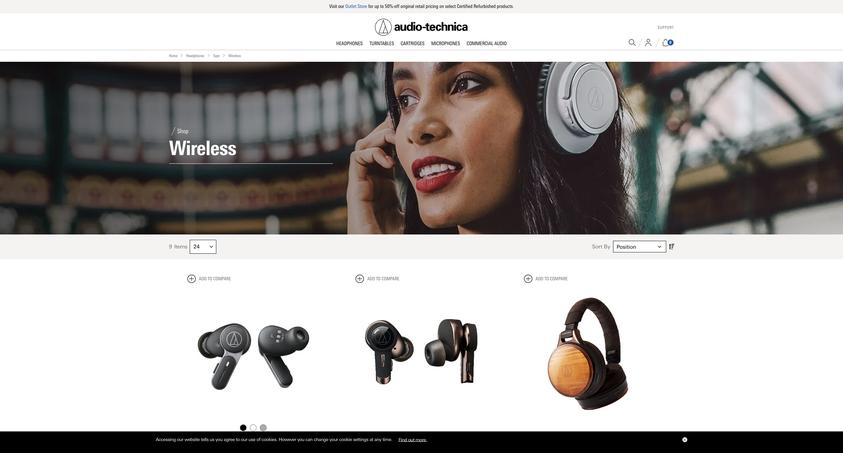 Task type: describe. For each thing, give the bounding box(es) containing it.
on
[[439, 3, 444, 9]]

set descending direction image
[[669, 243, 674, 251]]

divider line image
[[655, 38, 659, 47]]

cookies.
[[262, 437, 278, 442]]

9 items
[[169, 244, 187, 250]]

type
[[213, 53, 220, 58]]

wireless for the left divider line image
[[169, 136, 236, 160]]

1 horizontal spatial our
[[241, 437, 247, 442]]

website
[[185, 437, 200, 442]]

2 carrat down image from the left
[[658, 245, 661, 248]]

use
[[248, 437, 255, 442]]

add to compare button for ath wb2022 image
[[524, 275, 568, 283]]

add to compare for ath wb2022 image
[[536, 276, 568, 282]]

items
[[174, 244, 187, 250]]

microphones link
[[428, 40, 463, 47]]

home link
[[169, 53, 178, 59]]

our for accessing
[[177, 437, 183, 442]]

your
[[329, 437, 338, 442]]

can
[[306, 437, 313, 442]]

microphones
[[431, 40, 460, 46]]

visit
[[329, 3, 337, 9]]

find
[[398, 437, 407, 442]]

1 compare from the left
[[213, 276, 231, 282]]

magnifying glass image
[[629, 39, 636, 46]]

accessing
[[156, 437, 176, 442]]

more.
[[416, 437, 427, 442]]

to for add to compare button for ath wb2022 image
[[544, 276, 549, 282]]

sort by
[[592, 244, 610, 250]]

add to compare for "ath twx9" image at bottom
[[367, 276, 399, 282]]

1 horizontal spatial headphones link
[[333, 40, 366, 47]]

ath twx7 image
[[187, 288, 319, 420]]

breadcrumbs image for type
[[207, 54, 210, 57]]

support link
[[658, 25, 674, 30]]

to for 1st add to compare button from the left
[[208, 276, 212, 282]]

add for "ath twx9" image at bottom
[[367, 276, 375, 282]]

1 add to compare button from the left
[[187, 275, 231, 283]]

audio
[[494, 40, 507, 46]]

shop
[[177, 128, 188, 135]]

headphones for the right headphones link
[[336, 40, 363, 46]]

1 add from the left
[[199, 276, 207, 282]]

ath wb2022 image
[[524, 288, 656, 420]]

store
[[358, 3, 367, 9]]

outlet store link
[[345, 3, 367, 9]]

turntables
[[369, 40, 394, 46]]

accessing our website tells us you agree to our use of cookies. however you can change your cookie settings at any time.
[[156, 437, 393, 442]]

certified
[[457, 3, 472, 9]]

2 you from the left
[[297, 437, 304, 442]]

sort
[[592, 244, 602, 250]]

off
[[394, 3, 399, 9]]

cartridges link
[[397, 40, 428, 47]]

tells
[[201, 437, 209, 442]]

0 horizontal spatial divider line image
[[169, 127, 177, 135]]

basket image
[[662, 39, 669, 46]]



Task type: vqa. For each thing, say whether or not it's contained in the screenshot.
second you from the right
yes



Task type: locate. For each thing, give the bounding box(es) containing it.
compare for "ath twx9" image at bottom
[[382, 276, 399, 282]]

add to compare button for "ath twx9" image at bottom
[[356, 275, 399, 283]]

3 add to compare from the left
[[536, 276, 568, 282]]

select
[[445, 3, 456, 9]]

0 horizontal spatial add to compare button
[[187, 275, 231, 283]]

type link
[[213, 53, 220, 59]]

original
[[400, 3, 414, 9]]

0 horizontal spatial carrat down image
[[210, 245, 213, 248]]

2 horizontal spatial add
[[536, 276, 543, 282]]

add to compare button
[[187, 275, 231, 283], [356, 275, 399, 283], [524, 275, 568, 283]]

headphones link
[[333, 40, 366, 47], [186, 53, 204, 59]]

us
[[210, 437, 214, 442]]

0
[[669, 40, 671, 45]]

1 vertical spatial wireless
[[169, 136, 236, 160]]

commercial
[[467, 40, 493, 46]]

breadcrumbs image right home
[[180, 54, 184, 57]]

wireless
[[228, 53, 241, 58], [169, 136, 236, 160]]

0 horizontal spatial headphones
[[186, 53, 204, 58]]

for
[[368, 3, 373, 9]]

compare for ath wb2022 image
[[550, 276, 568, 282]]

support
[[658, 25, 674, 30]]

1 vertical spatial headphones link
[[186, 53, 204, 59]]

2 horizontal spatial compare
[[550, 276, 568, 282]]

1 horizontal spatial compare
[[382, 276, 399, 282]]

our for visit
[[338, 3, 344, 9]]

home
[[169, 53, 178, 58]]

turntables link
[[366, 40, 397, 47]]

0 horizontal spatial headphones link
[[186, 53, 204, 59]]

0 vertical spatial headphones link
[[333, 40, 366, 47]]

find out more. link
[[393, 435, 432, 445]]

add to compare
[[199, 276, 231, 282], [367, 276, 399, 282], [536, 276, 568, 282]]

1 horizontal spatial carrat down image
[[658, 245, 661, 248]]

wireless down shop
[[169, 136, 236, 160]]

divider line image
[[638, 38, 642, 47], [169, 127, 177, 135]]

headphones link left turntables
[[333, 40, 366, 47]]

ath twx9 image
[[356, 288, 487, 420]]

our left website
[[177, 437, 183, 442]]

3 add to compare button from the left
[[524, 275, 568, 283]]

outlet
[[345, 3, 356, 9]]

0 horizontal spatial you
[[215, 437, 223, 442]]

1 carrat down image from the left
[[210, 245, 213, 248]]

carrat down image right items
[[210, 245, 213, 248]]

2 compare from the left
[[382, 276, 399, 282]]

0 horizontal spatial our
[[177, 437, 183, 442]]

find out more.
[[398, 437, 427, 442]]

carrat down image left set descending direction icon
[[658, 245, 661, 248]]

breadcrumbs image for headphones
[[180, 54, 184, 57]]

breadcrumbs image
[[180, 54, 184, 57], [207, 54, 210, 57]]

to for add to compare button for "ath twx9" image at bottom
[[376, 276, 381, 282]]

time.
[[383, 437, 392, 442]]

refurbished
[[474, 3, 496, 9]]

0 vertical spatial wireless
[[228, 53, 241, 58]]

0 link
[[662, 39, 674, 46]]

compare
[[213, 276, 231, 282], [382, 276, 399, 282], [550, 276, 568, 282]]

1 horizontal spatial add
[[367, 276, 375, 282]]

2 horizontal spatial add to compare button
[[524, 275, 568, 283]]

9
[[169, 244, 172, 250]]

retail
[[415, 3, 425, 9]]

of
[[257, 437, 260, 442]]

1 breadcrumbs image from the left
[[180, 54, 184, 57]]

change
[[314, 437, 328, 442]]

headphones inside headphones link
[[336, 40, 363, 46]]

1 horizontal spatial add to compare button
[[356, 275, 399, 283]]

wireless image
[[0, 62, 843, 234]]

2 add to compare button from the left
[[356, 275, 399, 283]]

1 add to compare from the left
[[199, 276, 231, 282]]

our
[[338, 3, 344, 9], [177, 437, 183, 442], [241, 437, 247, 442]]

1 horizontal spatial you
[[297, 437, 304, 442]]

add
[[199, 276, 207, 282], [367, 276, 375, 282], [536, 276, 543, 282]]

commercial audio link
[[463, 40, 510, 47]]

you right "us" on the bottom left of page
[[215, 437, 223, 442]]

0 vertical spatial headphones
[[336, 40, 363, 46]]

1 vertical spatial divider line image
[[169, 127, 177, 135]]

carrat down image
[[210, 245, 213, 248], [658, 245, 661, 248]]

3 add from the left
[[536, 276, 543, 282]]

add for ath wb2022 image
[[536, 276, 543, 282]]

cartridges
[[401, 40, 425, 46]]

wireless right breadcrumbs image on the top of the page
[[228, 53, 241, 58]]

option group
[[187, 423, 320, 433]]

headphones left turntables
[[336, 40, 363, 46]]

our left use
[[241, 437, 247, 442]]

cookie
[[339, 437, 352, 442]]

2 breadcrumbs image from the left
[[207, 54, 210, 57]]

however
[[279, 437, 296, 442]]

at
[[370, 437, 373, 442]]

headphones
[[336, 40, 363, 46], [186, 53, 204, 58]]

0 horizontal spatial breadcrumbs image
[[180, 54, 184, 57]]

visit our outlet store for up to 50%-off original retail pricing on select certified refurbished products.
[[329, 3, 514, 9]]

by
[[604, 244, 610, 250]]

out
[[408, 437, 414, 442]]

2 horizontal spatial our
[[338, 3, 344, 9]]

2 horizontal spatial add to compare
[[536, 276, 568, 282]]

cross image
[[683, 439, 686, 441]]

agree
[[224, 437, 235, 442]]

up
[[374, 3, 379, 9]]

store logo image
[[375, 19, 468, 36]]

commercial audio
[[467, 40, 507, 46]]

headphones left type
[[186, 53, 204, 58]]

0 horizontal spatial add
[[199, 276, 207, 282]]

headphones link left type "link"
[[186, 53, 204, 59]]

2 add to compare from the left
[[367, 276, 399, 282]]

1 you from the left
[[215, 437, 223, 442]]

1 horizontal spatial add to compare
[[367, 276, 399, 282]]

you left can
[[297, 437, 304, 442]]

breadcrumbs image
[[222, 54, 226, 57]]

headphones for headphones link to the left
[[186, 53, 204, 58]]

2 add from the left
[[367, 276, 375, 282]]

any
[[374, 437, 381, 442]]

0 horizontal spatial add to compare
[[199, 276, 231, 282]]

50%-
[[385, 3, 394, 9]]

wireless for breadcrumbs image on the top of the page
[[228, 53, 241, 58]]

pricing
[[426, 3, 438, 9]]

1 horizontal spatial headphones
[[336, 40, 363, 46]]

products.
[[497, 3, 514, 9]]

1 horizontal spatial breadcrumbs image
[[207, 54, 210, 57]]

to
[[380, 3, 384, 9], [208, 276, 212, 282], [376, 276, 381, 282], [544, 276, 549, 282], [236, 437, 240, 442]]

settings
[[353, 437, 368, 442]]

our right visit
[[338, 3, 344, 9]]

you
[[215, 437, 223, 442], [297, 437, 304, 442]]

1 horizontal spatial divider line image
[[638, 38, 642, 47]]

breadcrumbs image left type
[[207, 54, 210, 57]]

0 vertical spatial divider line image
[[638, 38, 642, 47]]

0 horizontal spatial compare
[[213, 276, 231, 282]]

1 vertical spatial headphones
[[186, 53, 204, 58]]

3 compare from the left
[[550, 276, 568, 282]]



